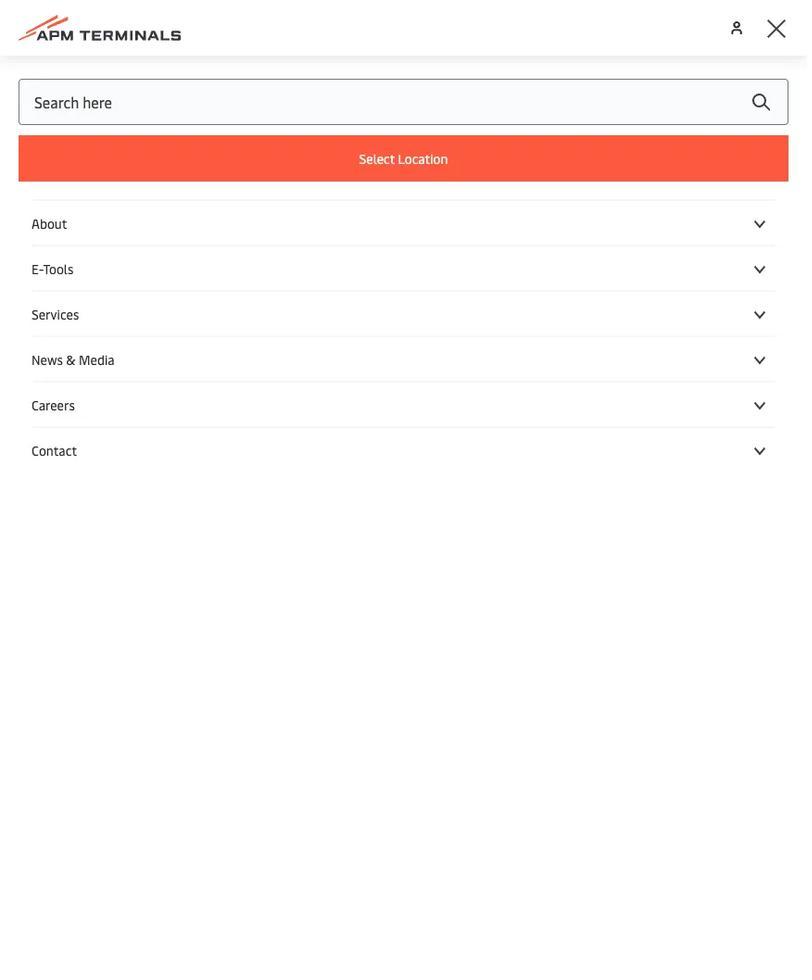 Task type: describe. For each thing, give the bounding box(es) containing it.
contact
[[32, 441, 77, 459]]

please use the orange select location button in the menu to contact your local terminal.
[[30, 284, 502, 327]]

is
[[283, 238, 294, 258]]

global home link
[[44, 60, 119, 78]]

to
[[226, 307, 241, 327]]

<
[[34, 60, 41, 78]]

terminals
[[164, 261, 230, 281]]

accept
[[133, 284, 178, 304]]

vacancies
[[214, 238, 279, 258]]

select inside please use the orange select location button in the menu to contact your local terminal.
[[459, 284, 502, 304]]

orange
[[409, 284, 456, 304]]

menu
[[185, 307, 223, 327]]

1 vertical spatial our
[[138, 261, 161, 281]]

select location button
[[19, 135, 789, 182]]

in
[[143, 307, 155, 327]]

candidate profile
[[603, 241, 694, 296]]

use inside 'an overview of our current vacancies is provided below. please apply online. some of our terminals may use other local channels for recruitment or accept open applications.'
[[265, 261, 288, 281]]

text search text field
[[57, 501, 454, 546]]

1 horizontal spatial the
[[383, 284, 406, 304]]

e-tools
[[32, 259, 73, 277]]

contact button
[[32, 441, 776, 459]]

an overview of our current vacancies is provided below. please apply online. some of our terminals may use other local channels for recruitment or accept open applications.
[[30, 238, 494, 304]]

candidate
[[603, 241, 694, 268]]

for
[[432, 261, 453, 281]]

recruitment
[[30, 284, 112, 304]]

may
[[233, 261, 261, 281]]

careers button
[[32, 396, 776, 413]]

other
[[291, 261, 329, 281]]

&
[[66, 350, 76, 368]]

1 vertical spatial of
[[120, 261, 135, 281]]

some
[[79, 261, 117, 281]]

button
[[92, 307, 139, 327]]

tools
[[43, 259, 73, 277]]



Task type: vqa. For each thing, say whether or not it's contained in the screenshot.
Import
no



Task type: locate. For each thing, give the bounding box(es) containing it.
local right your
[[333, 307, 366, 327]]

use inside please use the orange select location button in the menu to contact your local terminal.
[[356, 284, 379, 304]]

location inside please use the orange select location button in the menu to contact your local terminal.
[[30, 307, 89, 327]]

select down apply
[[459, 284, 502, 304]]

vacancies
[[30, 117, 260, 190]]

of up the some
[[116, 238, 131, 258]]

local inside 'an overview of our current vacancies is provided below. please apply online. some of our terminals may use other local channels for recruitment or accept open applications.'
[[332, 261, 365, 281]]

applications.
[[218, 284, 305, 304]]

0 vertical spatial of
[[116, 238, 131, 258]]

or
[[115, 284, 129, 304]]

news & media button
[[32, 350, 776, 368]]

select location
[[359, 150, 448, 167]]

provided
[[297, 238, 357, 258]]

1 vertical spatial select
[[459, 284, 502, 304]]

use
[[265, 261, 288, 281], [356, 284, 379, 304]]

our up accept
[[138, 261, 161, 281]]

please inside 'an overview of our current vacancies is provided below. please apply online. some of our terminals may use other local channels for recruitment or accept open applications.'
[[409, 238, 453, 258]]

an
[[30, 238, 48, 258]]

1 vertical spatial location
[[30, 307, 89, 327]]

please up your
[[308, 284, 353, 304]]

location down recruitment
[[30, 307, 89, 327]]

use down "is"
[[265, 261, 288, 281]]

select inside button
[[359, 150, 395, 167]]

0 vertical spatial please
[[409, 238, 453, 258]]

about
[[32, 214, 67, 232]]

location down the global search search field
[[398, 150, 448, 167]]

news
[[32, 350, 63, 368]]

our
[[134, 238, 157, 258], [138, 261, 161, 281]]

select down the global search search field
[[359, 150, 395, 167]]

please
[[409, 238, 453, 258], [308, 284, 353, 304]]

of up or
[[120, 261, 135, 281]]

location inside button
[[398, 150, 448, 167]]

global
[[44, 60, 81, 78]]

online.
[[30, 261, 76, 281]]

e-tools button
[[32, 259, 776, 277]]

0 vertical spatial local
[[332, 261, 365, 281]]

profile
[[603, 269, 663, 296]]

1 horizontal spatial location
[[398, 150, 448, 167]]

please inside please use the orange select location button in the menu to contact your local terminal.
[[308, 284, 353, 304]]

1 vertical spatial use
[[356, 284, 379, 304]]

media
[[79, 350, 115, 368]]

1 horizontal spatial please
[[409, 238, 453, 258]]

0 horizontal spatial use
[[265, 261, 288, 281]]

Global search search field
[[19, 79, 789, 125]]

overview
[[51, 238, 113, 258]]

0 vertical spatial select
[[359, 150, 395, 167]]

1 vertical spatial the
[[158, 307, 182, 327]]

1 vertical spatial please
[[308, 284, 353, 304]]

the
[[383, 284, 406, 304], [158, 307, 182, 327]]

services button
[[32, 305, 776, 322]]

open
[[181, 284, 215, 304]]

local
[[332, 261, 365, 281], [333, 307, 366, 327]]

0 vertical spatial location
[[398, 150, 448, 167]]

0 horizontal spatial select
[[359, 150, 395, 167]]

use down channels
[[356, 284, 379, 304]]

select
[[359, 150, 395, 167], [459, 284, 502, 304]]

local down provided
[[332, 261, 365, 281]]

news & media
[[32, 350, 115, 368]]

0 horizontal spatial the
[[158, 307, 182, 327]]

None submit
[[733, 79, 789, 125]]

apply
[[456, 238, 494, 258]]

0 horizontal spatial location
[[30, 307, 89, 327]]

1 horizontal spatial select
[[459, 284, 502, 304]]

below.
[[361, 238, 405, 258]]

0 vertical spatial our
[[134, 238, 157, 258]]

e-
[[32, 259, 43, 277]]

contact
[[244, 307, 296, 327]]

please up for on the right top
[[409, 238, 453, 258]]

< global home
[[34, 60, 119, 78]]

the right in
[[158, 307, 182, 327]]

0 vertical spatial use
[[265, 261, 288, 281]]

current
[[160, 238, 211, 258]]

your
[[299, 307, 330, 327]]

1 vertical spatial local
[[333, 307, 366, 327]]

terminal.
[[370, 307, 433, 327]]

channels
[[369, 261, 429, 281]]

0 horizontal spatial please
[[308, 284, 353, 304]]

local inside please use the orange select location button in the menu to contact your local terminal.
[[333, 307, 366, 327]]

the up services "popup button"
[[383, 284, 406, 304]]

home
[[85, 60, 119, 78]]

1 horizontal spatial use
[[356, 284, 379, 304]]

of
[[116, 238, 131, 258], [120, 261, 135, 281]]

location
[[398, 150, 448, 167], [30, 307, 89, 327]]

careers
[[32, 396, 75, 413]]

our left current
[[134, 238, 157, 258]]

about button
[[32, 214, 776, 232]]

services
[[32, 305, 79, 322]]

0 vertical spatial the
[[383, 284, 406, 304]]



